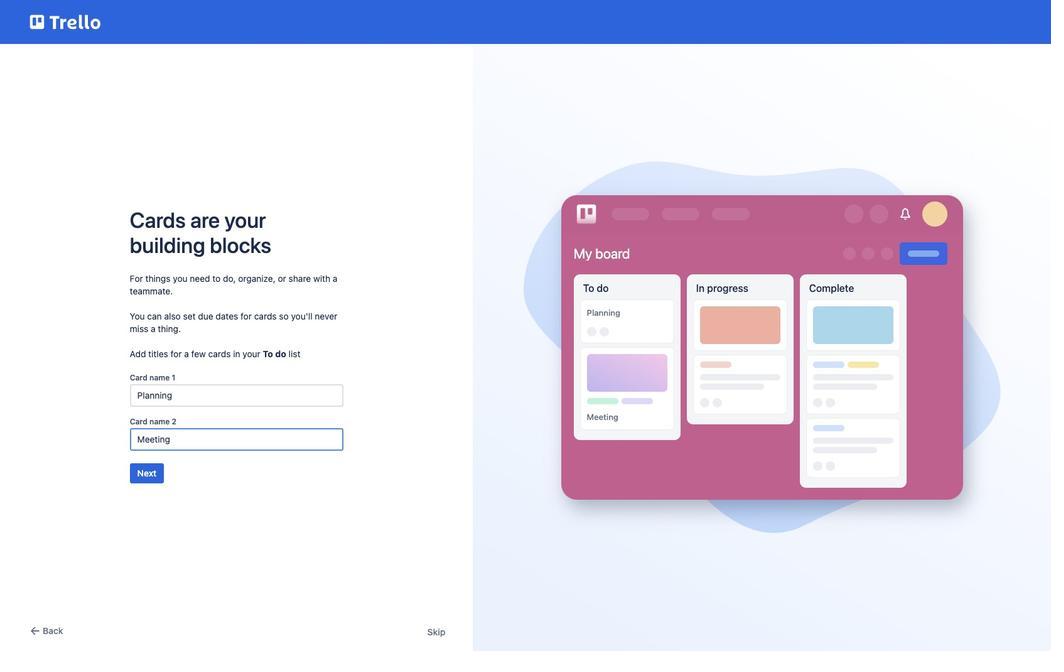 Task type: vqa. For each thing, say whether or not it's contained in the screenshot.
share
yes



Task type: describe. For each thing, give the bounding box(es) containing it.
list
[[289, 348, 300, 359]]

next button
[[130, 463, 164, 483]]

for things you need to do, organize, or share with a teammate.
[[130, 273, 337, 296]]

in
[[696, 282, 705, 294]]

can
[[147, 310, 162, 321]]

0 horizontal spatial do
[[275, 348, 286, 359]]

meeting
[[587, 412, 618, 422]]

1
[[172, 373, 175, 382]]

to
[[212, 273, 221, 283]]

my
[[574, 245, 592, 262]]

in
[[233, 348, 240, 359]]

thing.
[[158, 323, 181, 334]]

skip button
[[427, 626, 445, 639]]

dates
[[216, 310, 238, 321]]

1 vertical spatial to
[[263, 348, 273, 359]]

your inside cards are your building blocks
[[224, 207, 266, 232]]

to do
[[583, 282, 609, 294]]

building
[[130, 232, 205, 257]]

planning
[[587, 307, 620, 318]]

organize,
[[238, 273, 275, 283]]

Card name 1 text field
[[130, 384, 343, 407]]

you
[[130, 310, 145, 321]]

miss
[[130, 323, 148, 334]]

share
[[289, 273, 311, 283]]

2
[[172, 417, 177, 426]]

trello image
[[28, 8, 103, 36]]

are
[[190, 207, 220, 232]]

blocks
[[210, 232, 271, 257]]

cards inside you can also set due dates for cards so you'll never miss a thing.
[[254, 310, 277, 321]]

0 horizontal spatial cards
[[208, 348, 231, 359]]

add
[[130, 348, 146, 359]]

card for card name 2
[[130, 417, 147, 426]]

never
[[315, 310, 337, 321]]

things
[[145, 273, 170, 283]]

set
[[183, 310, 196, 321]]

0 horizontal spatial for
[[171, 348, 182, 359]]

complete
[[809, 282, 854, 294]]



Task type: locate. For each thing, give the bounding box(es) containing it.
your right in
[[243, 348, 260, 359]]

with
[[313, 273, 330, 283]]

card left 2
[[130, 417, 147, 426]]

you
[[173, 273, 187, 283]]

few
[[191, 348, 206, 359]]

1 name from the top
[[149, 373, 170, 382]]

you'll
[[291, 310, 312, 321]]

a inside for things you need to do, organize, or share with a teammate.
[[333, 273, 337, 283]]

to left the list
[[263, 348, 273, 359]]

to
[[583, 282, 594, 294], [263, 348, 273, 359]]

0 vertical spatial cards
[[254, 310, 277, 321]]

1 horizontal spatial cards
[[254, 310, 277, 321]]

0 vertical spatial for
[[241, 310, 252, 321]]

cards are your building blocks
[[130, 207, 271, 257]]

cards
[[130, 207, 186, 232]]

for right dates
[[241, 310, 252, 321]]

to up the planning
[[583, 282, 594, 294]]

do
[[597, 282, 609, 294], [275, 348, 286, 359]]

for
[[241, 310, 252, 321], [171, 348, 182, 359]]

1 vertical spatial a
[[151, 323, 155, 334]]

for
[[130, 273, 143, 283]]

back button
[[28, 623, 63, 639]]

1 horizontal spatial a
[[184, 348, 189, 359]]

do left the list
[[275, 348, 286, 359]]

board
[[595, 245, 630, 262]]

1 vertical spatial do
[[275, 348, 286, 359]]

name left 1
[[149, 373, 170, 382]]

skip
[[427, 627, 445, 637]]

do,
[[223, 273, 236, 283]]

trello image
[[574, 202, 599, 227]]

a
[[333, 273, 337, 283], [151, 323, 155, 334], [184, 348, 189, 359]]

need
[[190, 273, 210, 283]]

2 vertical spatial a
[[184, 348, 189, 359]]

your right 'are'
[[224, 207, 266, 232]]

1 vertical spatial name
[[149, 417, 170, 426]]

card name 2
[[130, 417, 177, 426]]

a down can
[[151, 323, 155, 334]]

name for 1
[[149, 373, 170, 382]]

name for 2
[[149, 417, 170, 426]]

so
[[279, 310, 289, 321]]

for right 'titles'
[[171, 348, 182, 359]]

0 vertical spatial card
[[130, 373, 147, 382]]

you can also set due dates for cards so you'll never miss a thing.
[[130, 310, 337, 334]]

in progress
[[696, 282, 748, 294]]

add titles for a few cards in your to do list
[[130, 348, 300, 359]]

cards left in
[[208, 348, 231, 359]]

card down add
[[130, 373, 147, 382]]

card for card name 1
[[130, 373, 147, 382]]

name
[[149, 373, 170, 382], [149, 417, 170, 426]]

back
[[43, 625, 63, 636]]

teammate.
[[130, 285, 173, 296]]

card
[[130, 373, 147, 382], [130, 417, 147, 426]]

your
[[224, 207, 266, 232], [243, 348, 260, 359]]

or
[[278, 273, 286, 283]]

due
[[198, 310, 213, 321]]

1 vertical spatial cards
[[208, 348, 231, 359]]

1 horizontal spatial do
[[597, 282, 609, 294]]

titles
[[148, 348, 168, 359]]

0 vertical spatial do
[[597, 282, 609, 294]]

card name 1
[[130, 373, 175, 382]]

0 vertical spatial name
[[149, 373, 170, 382]]

also
[[164, 310, 181, 321]]

cards
[[254, 310, 277, 321], [208, 348, 231, 359]]

1 vertical spatial your
[[243, 348, 260, 359]]

0 vertical spatial a
[[333, 273, 337, 283]]

2 card from the top
[[130, 417, 147, 426]]

progress
[[707, 282, 748, 294]]

1 vertical spatial card
[[130, 417, 147, 426]]

a inside you can also set due dates for cards so you'll never miss a thing.
[[151, 323, 155, 334]]

for inside you can also set due dates for cards so you'll never miss a thing.
[[241, 310, 252, 321]]

0 vertical spatial your
[[224, 207, 266, 232]]

1 horizontal spatial to
[[583, 282, 594, 294]]

2 horizontal spatial a
[[333, 273, 337, 283]]

name left 2
[[149, 417, 170, 426]]

next
[[137, 467, 157, 478]]

my board
[[574, 245, 630, 262]]

1 card from the top
[[130, 373, 147, 382]]

cards left so
[[254, 310, 277, 321]]

a left few
[[184, 348, 189, 359]]

Card name 2 text field
[[130, 428, 343, 450]]

0 horizontal spatial a
[[151, 323, 155, 334]]

1 vertical spatial for
[[171, 348, 182, 359]]

0 horizontal spatial to
[[263, 348, 273, 359]]

do up the planning
[[597, 282, 609, 294]]

1 horizontal spatial for
[[241, 310, 252, 321]]

2 name from the top
[[149, 417, 170, 426]]

a right "with"
[[333, 273, 337, 283]]

0 vertical spatial to
[[583, 282, 594, 294]]



